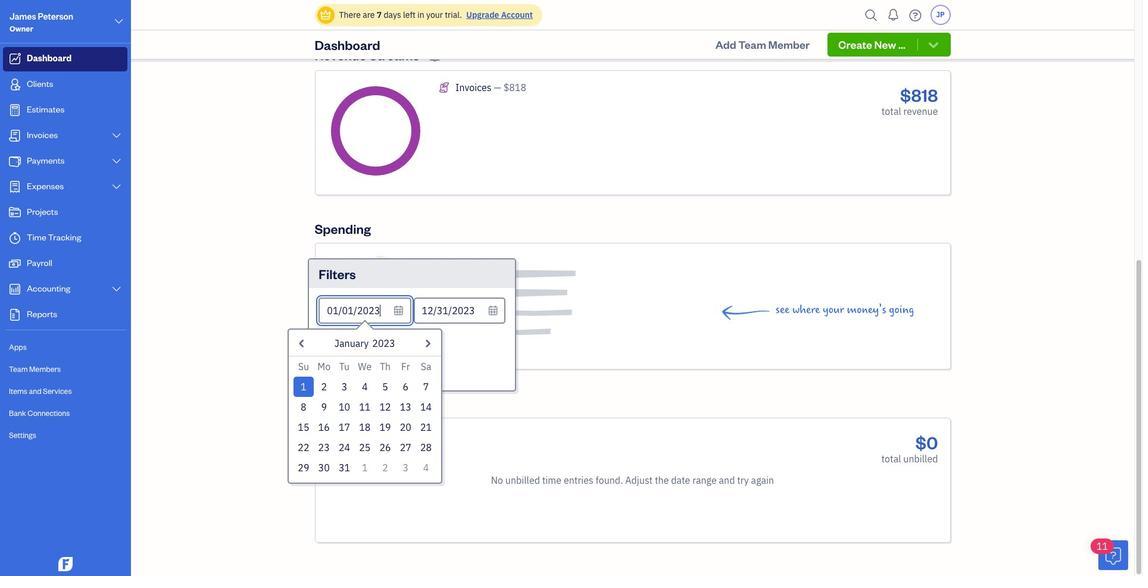 Task type: locate. For each thing, give the bounding box(es) containing it.
1 down 25
[[362, 462, 368, 474]]

1 horizontal spatial 4
[[423, 462, 429, 474]]

0 vertical spatial time
[[27, 232, 46, 243]]

7 right are
[[377, 10, 382, 20]]

unbilled time
[[338, 368, 397, 380], [315, 395, 397, 412]]

0 vertical spatial 2 button
[[314, 377, 334, 397]]

your right where
[[823, 303, 845, 317]]

invoices for invoices — $818
[[456, 82, 492, 93]]

your right in
[[427, 10, 443, 20]]

1 vertical spatial and
[[719, 475, 735, 487]]

0 vertical spatial chevron large down image
[[114, 14, 125, 29]]

0 horizontal spatial 3
[[342, 381, 347, 393]]

chevron large down image
[[111, 131, 122, 141], [111, 285, 122, 294]]

1 vertical spatial time
[[376, 368, 397, 380]]

total inside $818 total revenue
[[882, 105, 902, 117]]

2 button
[[314, 377, 334, 397], [375, 458, 396, 478]]

order by
[[319, 333, 352, 344]]

chevron large down image inside the expenses link
[[111, 182, 122, 192]]

chevron large down image down payroll "link"
[[111, 285, 122, 294]]

dashboard image
[[8, 53, 22, 65]]

20 button
[[396, 418, 416, 438]]

8
[[301, 401, 307, 413]]

entries
[[564, 475, 594, 487]]

4 button down 28 on the bottom
[[416, 458, 437, 478]]

1 horizontal spatial 1
[[362, 462, 368, 474]]

28
[[421, 442, 432, 454]]

1 horizontal spatial 2 button
[[375, 458, 396, 478]]

0 horizontal spatial 3 button
[[334, 377, 355, 397]]

report image
[[8, 309, 22, 321]]

2 up 9
[[321, 381, 327, 393]]

0 horizontal spatial 11
[[359, 401, 371, 413]]

1 vertical spatial 7
[[423, 381, 429, 393]]

services
[[43, 387, 72, 396]]

1 horizontal spatial 7
[[423, 381, 429, 393]]

1 vertical spatial 4 button
[[416, 458, 437, 478]]

0 vertical spatial 7
[[377, 10, 382, 20]]

—
[[494, 82, 502, 93]]

0 horizontal spatial team
[[9, 365, 28, 374]]

found.
[[596, 475, 623, 487]]

0 horizontal spatial dashboard
[[27, 52, 72, 64]]

1 vertical spatial chevron large down image
[[111, 157, 122, 166]]

account
[[501, 10, 533, 20]]

notifications image
[[884, 3, 903, 27]]

james
[[10, 11, 36, 22]]

th
[[380, 361, 391, 373]]

1 vertical spatial 11
[[1097, 541, 1109, 553]]

1 down su
[[301, 381, 307, 393]]

23 button
[[314, 438, 334, 458]]

1 horizontal spatial your
[[823, 303, 845, 317]]

0 horizontal spatial 4
[[362, 381, 368, 393]]

2 total from the top
[[882, 453, 902, 465]]

unbilled time up 18
[[315, 395, 397, 412]]

19 button
[[375, 418, 396, 438]]

26 button
[[375, 438, 396, 458]]

bank connections
[[9, 409, 70, 418]]

1 vertical spatial 2
[[383, 462, 388, 474]]

4 down 'we'
[[362, 381, 368, 393]]

1 total from the top
[[882, 105, 902, 117]]

connections
[[28, 409, 70, 418]]

2 button down 26
[[375, 458, 396, 478]]

1 vertical spatial invoices
[[27, 129, 58, 141]]

time right the timer icon
[[27, 232, 46, 243]]

4 button
[[355, 377, 375, 397], [416, 458, 437, 478]]

0 horizontal spatial 7
[[377, 10, 382, 20]]

1 horizontal spatial 1 button
[[355, 458, 375, 478]]

accounting
[[27, 283, 70, 294]]

invoices left —
[[456, 82, 492, 93]]

total left "revenue" on the top right
[[882, 105, 902, 117]]

0 vertical spatial unbilled
[[904, 453, 939, 465]]

total inside $0 total unbilled
[[882, 453, 902, 465]]

and right items
[[29, 387, 41, 396]]

1 horizontal spatial 2
[[383, 462, 388, 474]]

revenue
[[315, 47, 367, 63]]

invoices — $818
[[456, 82, 527, 93]]

1 button
[[294, 377, 314, 397], [355, 458, 375, 478]]

chevron large down image
[[114, 14, 125, 29], [111, 157, 122, 166], [111, 182, 122, 192]]

31
[[339, 462, 350, 474]]

1 horizontal spatial 11
[[1097, 541, 1109, 553]]

1 vertical spatial chevron large down image
[[111, 285, 122, 294]]

unbilled time down unbilled amount
[[338, 368, 397, 380]]

1 vertical spatial 2 button
[[375, 458, 396, 478]]

payments link
[[3, 150, 127, 174]]

0 horizontal spatial invoices
[[27, 129, 58, 141]]

3 for right 3 button
[[403, 462, 409, 474]]

and
[[29, 387, 41, 396], [719, 475, 735, 487]]

spending
[[315, 220, 371, 237]]

fr
[[402, 361, 410, 373]]

0 vertical spatial unbilled time
[[338, 368, 397, 380]]

days
[[384, 10, 401, 20]]

0 vertical spatial 4 button
[[355, 377, 375, 397]]

3 up 10 on the left
[[342, 381, 347, 393]]

total
[[882, 105, 902, 117], [882, 453, 902, 465]]

see where your money's going
[[776, 303, 915, 317]]

1 horizontal spatial team
[[739, 38, 767, 51]]

search image
[[862, 6, 881, 24]]

0 vertical spatial and
[[29, 387, 41, 396]]

0 vertical spatial 1
[[301, 381, 307, 393]]

7 up the 14 in the bottom left of the page
[[423, 381, 429, 393]]

0 horizontal spatial unbilled
[[506, 475, 540, 487]]

and inside main element
[[29, 387, 41, 396]]

dashboard
[[315, 36, 380, 53], [27, 52, 72, 64]]

2 vertical spatial chevron large down image
[[111, 182, 122, 192]]

team inside the team members link
[[9, 365, 28, 374]]

payment image
[[8, 155, 22, 167]]

dashboard down there
[[315, 36, 380, 53]]

clients
[[27, 78, 53, 89]]

1 horizontal spatial $818
[[901, 83, 939, 106]]

1 chevron large down image from the top
[[111, 131, 122, 141]]

invoices link
[[3, 124, 127, 148]]

january 2023
[[335, 338, 395, 350]]

expense image
[[8, 181, 22, 193]]

0 vertical spatial 3
[[342, 381, 347, 393]]

1 vertical spatial 3 button
[[396, 458, 416, 478]]

0 horizontal spatial 2
[[321, 381, 327, 393]]

freshbooks image
[[56, 558, 75, 572]]

3 button down 27 at the left bottom of page
[[396, 458, 416, 478]]

1 horizontal spatial unbilled
[[904, 453, 939, 465]]

$818 down chevrondown icon
[[901, 83, 939, 106]]

0 vertical spatial invoices
[[456, 82, 492, 93]]

client image
[[8, 79, 22, 91]]

grid
[[294, 357, 437, 478]]

reports
[[27, 309, 57, 320]]

0 vertical spatial 2
[[321, 381, 327, 393]]

1 vertical spatial 1
[[362, 462, 368, 474]]

1 vertical spatial your
[[823, 303, 845, 317]]

…
[[899, 38, 906, 51]]

1 vertical spatial 3
[[403, 462, 409, 474]]

31 button
[[334, 458, 355, 478]]

4 down 28 on the bottom
[[423, 462, 429, 474]]

chevron large down image for expenses
[[111, 182, 122, 192]]

upgrade
[[467, 10, 499, 20]]

0 vertical spatial chevron large down image
[[111, 131, 122, 141]]

chevron large down image down estimates link
[[111, 131, 122, 141]]

try
[[738, 475, 749, 487]]

go to help image
[[906, 6, 925, 24]]

18
[[359, 422, 371, 434]]

team members
[[9, 365, 61, 374]]

filters
[[319, 266, 356, 282]]

invoices inside main element
[[27, 129, 58, 141]]

0 vertical spatial 1 button
[[294, 377, 314, 397]]

2 chevron large down image from the top
[[111, 285, 122, 294]]

$818 right —
[[504, 82, 527, 93]]

0 horizontal spatial $818
[[504, 82, 527, 93]]

grid containing su
[[294, 357, 437, 478]]

1 horizontal spatial 3 button
[[396, 458, 416, 478]]

2 down 26
[[383, 462, 388, 474]]

0 vertical spatial team
[[739, 38, 767, 51]]

2
[[321, 381, 327, 393], [383, 462, 388, 474]]

chevron large down image inside accounting link
[[111, 285, 122, 294]]

member
[[769, 38, 810, 51]]

2 vertical spatial time
[[366, 395, 397, 412]]

settings link
[[3, 425, 127, 446]]

1 vertical spatial unbilled time
[[315, 395, 397, 412]]

team up items
[[9, 365, 28, 374]]

range
[[693, 475, 717, 487]]

0 vertical spatial 11
[[359, 401, 371, 413]]

1 horizontal spatial 3
[[403, 462, 409, 474]]

6 button
[[396, 377, 416, 397]]

and left try
[[719, 475, 735, 487]]

3
[[342, 381, 347, 393], [403, 462, 409, 474]]

reports link
[[3, 303, 127, 328]]

1 button up 8
[[294, 377, 314, 397]]

invoices down estimates
[[27, 129, 58, 141]]

25 button
[[355, 438, 375, 458]]

$818
[[504, 82, 527, 93], [901, 83, 939, 106]]

1 horizontal spatial invoices
[[456, 82, 492, 93]]

time tracking link
[[3, 226, 127, 251]]

0 vertical spatial 4
[[362, 381, 368, 393]]

11
[[359, 401, 371, 413], [1097, 541, 1109, 553]]

27 button
[[396, 438, 416, 458]]

payroll link
[[3, 252, 127, 276]]

james peterson owner
[[10, 11, 73, 33]]

4
[[362, 381, 368, 393], [423, 462, 429, 474]]

jp
[[937, 10, 945, 19]]

0 vertical spatial your
[[427, 10, 443, 20]]

team right add
[[739, 38, 767, 51]]

0 horizontal spatial and
[[29, 387, 41, 396]]

total left the $0
[[882, 453, 902, 465]]

1 vertical spatial total
[[882, 453, 902, 465]]

2 button up 9
[[314, 377, 334, 397]]

1 vertical spatial 4
[[423, 462, 429, 474]]

30
[[318, 462, 330, 474]]

estimates link
[[3, 98, 127, 123]]

23
[[318, 442, 330, 454]]

1 button down 25
[[355, 458, 375, 478]]

3 button down tu
[[334, 377, 355, 397]]

time up 5
[[376, 368, 397, 380]]

16 button
[[314, 418, 334, 438]]

0 vertical spatial total
[[882, 105, 902, 117]]

expenses link
[[3, 175, 127, 200]]

expenses
[[27, 181, 64, 192]]

time tracking
[[27, 232, 81, 243]]

time down 5
[[366, 395, 397, 412]]

3 down 27 at the left bottom of page
[[403, 462, 409, 474]]

1 vertical spatial team
[[9, 365, 28, 374]]

5 button
[[375, 377, 396, 397]]

1 vertical spatial 1 button
[[355, 458, 375, 478]]

money image
[[8, 258, 22, 270]]

4 button down 'we'
[[355, 377, 375, 397]]

16
[[318, 422, 330, 434]]

dashboard up clients
[[27, 52, 72, 64]]



Task type: describe. For each thing, give the bounding box(es) containing it.
members
[[29, 365, 61, 374]]

bank
[[9, 409, 26, 418]]

0 vertical spatial unbilled
[[338, 349, 374, 361]]

0 horizontal spatial 2 button
[[314, 377, 334, 397]]

where
[[793, 303, 821, 317]]

24 button
[[334, 438, 355, 458]]

19
[[380, 422, 391, 434]]

trial.
[[445, 10, 462, 20]]

sa
[[421, 361, 432, 373]]

12 button
[[375, 397, 396, 418]]

chevrondown image
[[927, 39, 941, 51]]

add team member
[[716, 38, 810, 51]]

11 button
[[355, 397, 375, 418]]

unbilled inside $0 total unbilled
[[904, 453, 939, 465]]

invoice image
[[8, 130, 22, 142]]

chevron large down image for payments
[[111, 157, 122, 166]]

date
[[672, 475, 691, 487]]

1 horizontal spatial 4 button
[[416, 458, 437, 478]]

1 horizontal spatial and
[[719, 475, 735, 487]]

10
[[339, 401, 350, 413]]

11 button
[[1091, 539, 1129, 571]]

order by option group
[[319, 333, 506, 381]]

time inside order by "option group"
[[376, 368, 397, 380]]

1 vertical spatial unbilled
[[338, 368, 374, 380]]

we
[[358, 361, 372, 373]]

owner
[[10, 24, 33, 33]]

left
[[403, 10, 416, 20]]

items and services
[[9, 387, 72, 396]]

team inside add team member button
[[739, 38, 767, 51]]

time
[[543, 475, 562, 487]]

22 button
[[294, 438, 314, 458]]

create new … button
[[828, 33, 951, 57]]

no
[[491, 475, 503, 487]]

10 button
[[334, 397, 355, 418]]

11 inside 11 button
[[359, 401, 371, 413]]

dashboard link
[[3, 47, 127, 71]]

9 button
[[314, 397, 334, 418]]

14 button
[[416, 397, 437, 418]]

items and services link
[[3, 381, 127, 402]]

jp button
[[931, 5, 951, 25]]

1 vertical spatial unbilled
[[506, 475, 540, 487]]

revenue streams
[[315, 47, 419, 63]]

End date in MM/DD/YYYY format text field
[[414, 298, 506, 324]]

2 for 2 button to the left
[[321, 381, 327, 393]]

$0 total unbilled
[[882, 431, 939, 465]]

21 button
[[416, 418, 437, 438]]

resource center badge image
[[1099, 541, 1129, 571]]

total for $0
[[882, 453, 902, 465]]

4 for the 4 button to the left
[[362, 381, 368, 393]]

payroll
[[27, 257, 52, 269]]

6
[[403, 381, 409, 393]]

18 button
[[355, 418, 375, 438]]

$818 inside $818 total revenue
[[901, 83, 939, 106]]

17 button
[[334, 418, 355, 438]]

su
[[298, 361, 309, 373]]

main element
[[0, 0, 161, 577]]

estimate image
[[8, 104, 22, 116]]

0 vertical spatial 3 button
[[334, 377, 355, 397]]

peterson
[[38, 11, 73, 22]]

26
[[380, 442, 391, 454]]

2 for right 2 button
[[383, 462, 388, 474]]

25
[[359, 442, 371, 454]]

chevron large down image for invoices
[[111, 131, 122, 141]]

items
[[9, 387, 27, 396]]

11 inside 11 dropdown button
[[1097, 541, 1109, 553]]

again
[[752, 475, 775, 487]]

create new …
[[839, 38, 906, 51]]

chart image
[[8, 284, 22, 295]]

4 for rightmost the 4 button
[[423, 462, 429, 474]]

1 horizontal spatial dashboard
[[315, 36, 380, 53]]

upgrade account link
[[464, 10, 533, 20]]

there
[[339, 10, 361, 20]]

see
[[776, 303, 790, 317]]

30 button
[[314, 458, 334, 478]]

24
[[339, 442, 350, 454]]

time inside main element
[[27, 232, 46, 243]]

0 horizontal spatial 4 button
[[355, 377, 375, 397]]

2 vertical spatial unbilled
[[315, 395, 364, 412]]

13 button
[[396, 397, 416, 418]]

0 horizontal spatial 1 button
[[294, 377, 314, 397]]

unbilled time filters image
[[407, 400, 418, 411]]

2023
[[373, 338, 395, 350]]

streams
[[369, 47, 419, 63]]

mo
[[318, 361, 331, 373]]

revenue streams filters image
[[429, 51, 440, 62]]

apps
[[9, 343, 27, 352]]

order
[[319, 333, 340, 344]]

are
[[363, 10, 375, 20]]

timer image
[[8, 232, 22, 244]]

3 for top 3 button
[[342, 381, 347, 393]]

29
[[298, 462, 309, 474]]

15
[[298, 422, 309, 434]]

tu
[[339, 361, 350, 373]]

january
[[335, 338, 369, 350]]

9
[[321, 401, 327, 413]]

dashboard inside main element
[[27, 52, 72, 64]]

13
[[400, 401, 412, 413]]

17
[[339, 422, 350, 434]]

amount
[[376, 349, 410, 361]]

clients link
[[3, 73, 127, 97]]

Start date in MM/DD/YYYY format text field
[[319, 298, 411, 324]]

7 button
[[416, 377, 437, 397]]

going
[[890, 303, 915, 317]]

money's
[[847, 303, 887, 317]]

total for $818
[[882, 105, 902, 117]]

0 horizontal spatial 1
[[301, 381, 307, 393]]

12
[[380, 401, 391, 413]]

no unbilled time entries found. adjust the date range and try again
[[491, 475, 775, 487]]

crown image
[[320, 9, 332, 21]]

revenue
[[904, 105, 939, 117]]

29 button
[[294, 458, 314, 478]]

payments
[[27, 155, 65, 166]]

team members link
[[3, 359, 127, 380]]

0 horizontal spatial your
[[427, 10, 443, 20]]

15 button
[[294, 418, 314, 438]]

7 inside button
[[423, 381, 429, 393]]

bank connections link
[[3, 403, 127, 424]]

add
[[716, 38, 737, 51]]

there are 7 days left in your trial. upgrade account
[[339, 10, 533, 20]]

$0
[[916, 431, 939, 454]]

projects link
[[3, 201, 127, 225]]

project image
[[8, 207, 22, 219]]

invoices for invoices
[[27, 129, 58, 141]]

chevron large down image for accounting
[[111, 285, 122, 294]]

21
[[421, 422, 432, 434]]

unbilled time inside order by "option group"
[[338, 368, 397, 380]]

20
[[400, 422, 412, 434]]



Task type: vqa. For each thing, say whether or not it's contained in the screenshot.
BN
no



